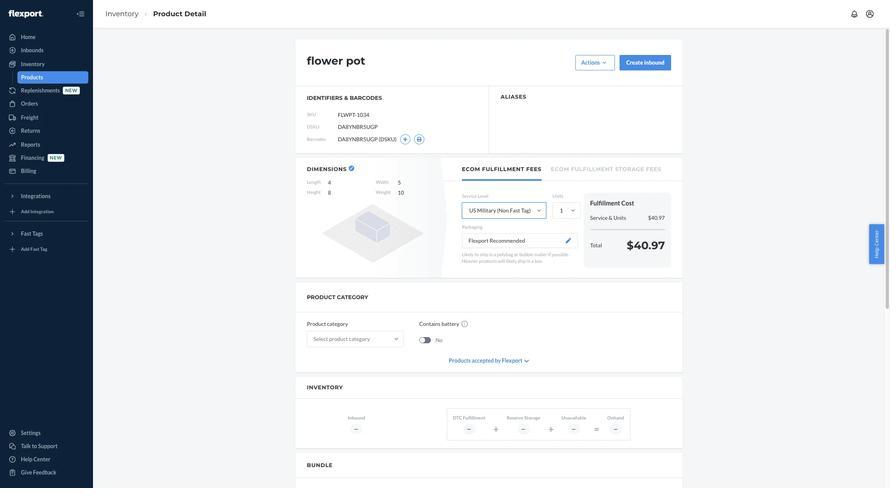 Task type: locate. For each thing, give the bounding box(es) containing it.
product left detail
[[153, 10, 183, 18]]

0 vertical spatial da8ynbr5ugp
[[338, 124, 378, 130]]

inbound
[[348, 416, 365, 422]]

1 vertical spatial fast
[[21, 231, 31, 237]]

new for financing
[[50, 155, 62, 161]]

chevron down image
[[525, 359, 530, 364]]

flower pot
[[307, 54, 366, 67]]

1 vertical spatial ship
[[518, 259, 526, 265]]

― for inbound
[[354, 427, 359, 433]]

storage up cost
[[616, 166, 645, 173]]

breadcrumbs navigation
[[99, 3, 213, 25]]

fast inside dropdown button
[[21, 231, 31, 237]]

& left barcodes
[[344, 95, 348, 102]]

0 vertical spatial &
[[344, 95, 348, 102]]

product for product detail
[[153, 10, 183, 18]]

0 horizontal spatial category
[[327, 321, 348, 328]]

1 vertical spatial add
[[21, 247, 30, 253]]

0 horizontal spatial a
[[494, 252, 496, 258]]

fast left the tags
[[21, 231, 31, 237]]

1 da8ynbr5ugp from the top
[[338, 124, 378, 130]]

service left level
[[462, 193, 477, 199]]

da8ynbr5ugp (dsku)
[[338, 136, 397, 143]]

0 vertical spatial a
[[494, 252, 496, 258]]

1 horizontal spatial service
[[591, 215, 608, 221]]

& down fulfillment cost
[[609, 215, 613, 221]]

storage right reserve
[[525, 416, 541, 422]]

help center inside button
[[874, 230, 881, 259]]

$40.97
[[648, 215, 665, 221], [627, 239, 665, 252]]

a up products
[[494, 252, 496, 258]]

1 horizontal spatial +
[[549, 424, 554, 435]]

0 vertical spatial service
[[462, 193, 477, 199]]

service down fulfillment cost
[[591, 215, 608, 221]]

1 horizontal spatial ship
[[518, 259, 526, 265]]

― down dtc fulfillment
[[467, 427, 472, 433]]

5 height
[[307, 180, 401, 195]]

units up 1
[[553, 193, 564, 199]]

0 vertical spatial products
[[21, 74, 43, 81]]

5 ― from the left
[[614, 427, 619, 433]]

1 vertical spatial inventory link
[[5, 58, 88, 71]]

service for service & units
[[591, 215, 608, 221]]

service for service level
[[462, 193, 477, 199]]

inventory
[[105, 10, 139, 18], [21, 61, 45, 67], [307, 385, 343, 392]]

8
[[328, 190, 331, 196]]

products left accepted
[[449, 358, 471, 364]]

fulfillment for ecom fulfillment fees
[[482, 166, 525, 173]]

0 vertical spatial units
[[553, 193, 564, 199]]

3 ― from the left
[[521, 427, 526, 433]]

unavailable
[[562, 416, 587, 422]]

0 horizontal spatial +
[[494, 424, 499, 435]]

0 horizontal spatial ship
[[480, 252, 489, 258]]

if
[[548, 252, 551, 258]]

help
[[874, 248, 881, 259], [21, 457, 32, 463]]

― down reserve storage
[[521, 427, 526, 433]]

by
[[495, 358, 501, 364]]

1 vertical spatial da8ynbr5ugp
[[338, 136, 378, 143]]

mailer
[[535, 252, 548, 258]]

+
[[494, 424, 499, 435], [549, 424, 554, 435]]

settings link
[[5, 428, 88, 440]]

1 vertical spatial new
[[50, 155, 62, 161]]

units
[[553, 193, 564, 199], [614, 215, 627, 221]]

0 vertical spatial in
[[489, 252, 493, 258]]

& for identifiers
[[344, 95, 348, 102]]

talk to support button
[[5, 441, 88, 453]]

0 vertical spatial inventory link
[[105, 10, 139, 18]]

2 da8ynbr5ugp from the top
[[338, 136, 378, 143]]

0 horizontal spatial product
[[153, 10, 183, 18]]

da8ynbr5ugp
[[338, 124, 378, 130], [338, 136, 378, 143]]

2 ecom from the left
[[551, 166, 570, 173]]

product inside 'breadcrumbs' navigation
[[153, 10, 183, 18]]

$40.97 for total
[[627, 239, 665, 252]]

flexport right by
[[502, 358, 523, 364]]

fast left 'tag)'
[[510, 207, 520, 214]]

possible.
[[552, 252, 570, 258]]

0 horizontal spatial flexport
[[469, 238, 489, 244]]

us
[[470, 207, 476, 214]]

add
[[21, 209, 30, 215], [21, 247, 30, 253]]

product
[[153, 10, 183, 18], [307, 321, 326, 328]]

to inside likely to ship in a polybag or bubble mailer if possible. heavier products will likely ship in a box.
[[475, 252, 479, 258]]

― down inbound
[[354, 427, 359, 433]]

help inside button
[[874, 248, 881, 259]]

add down fast tags
[[21, 247, 30, 253]]

product up 'select'
[[307, 321, 326, 328]]

help center link
[[5, 454, 88, 466]]

fees
[[527, 166, 542, 173], [646, 166, 662, 173]]

0 vertical spatial add
[[21, 209, 30, 215]]

will
[[498, 259, 505, 265]]

in down bubble on the right
[[527, 259, 531, 265]]

fulfillment
[[482, 166, 525, 173], [571, 166, 614, 173], [591, 200, 621, 207], [463, 416, 486, 422]]

1 vertical spatial storage
[[525, 416, 541, 422]]

flexport
[[469, 238, 489, 244], [502, 358, 523, 364]]

0 vertical spatial help center
[[874, 230, 881, 259]]

flexport down packaging
[[469, 238, 489, 244]]

freight
[[21, 114, 38, 121]]

0 vertical spatial new
[[65, 88, 78, 94]]

(dsku)
[[379, 136, 397, 143]]

1 horizontal spatial inventory
[[105, 10, 139, 18]]

0 horizontal spatial service
[[462, 193, 477, 199]]

1 horizontal spatial inventory link
[[105, 10, 139, 18]]

ship
[[480, 252, 489, 258], [518, 259, 526, 265]]

detail
[[185, 10, 206, 18]]

$40.97 for service & units
[[648, 215, 665, 221]]

level
[[478, 193, 489, 199]]

1 vertical spatial units
[[614, 215, 627, 221]]

2 horizontal spatial inventory
[[307, 385, 343, 392]]

products for products accepted by flexport
[[449, 358, 471, 364]]

0 vertical spatial help
[[874, 248, 881, 259]]

1 horizontal spatial center
[[874, 230, 881, 246]]

plus image
[[403, 137, 408, 142]]

in
[[489, 252, 493, 258], [527, 259, 531, 265]]

0 horizontal spatial &
[[344, 95, 348, 102]]

1 vertical spatial $40.97
[[627, 239, 665, 252]]

1 horizontal spatial &
[[609, 215, 613, 221]]

to
[[475, 252, 479, 258], [32, 444, 37, 450]]

weight
[[376, 190, 391, 195]]

1 vertical spatial products
[[449, 358, 471, 364]]

likely
[[506, 259, 517, 265]]

1 vertical spatial &
[[609, 215, 613, 221]]

1 vertical spatial product
[[307, 321, 326, 328]]

create inbound button
[[620, 55, 672, 71]]

products up replenishments
[[21, 74, 43, 81]]

0 horizontal spatial new
[[50, 155, 62, 161]]

2 fees from the left
[[646, 166, 662, 173]]

ecom fulfillment storage fees tab
[[551, 158, 662, 180]]

4
[[328, 180, 331, 186]]

new down products link
[[65, 88, 78, 94]]

ship down bubble on the right
[[518, 259, 526, 265]]

― for unavailable
[[572, 427, 577, 433]]

fulfillment inside ecom fulfillment fees tab
[[482, 166, 525, 173]]

product
[[307, 294, 336, 301]]

center
[[874, 230, 881, 246], [34, 457, 50, 463]]

pot
[[346, 54, 366, 67]]

0 vertical spatial to
[[475, 252, 479, 258]]

tab list
[[444, 158, 683, 181]]

1 vertical spatial a
[[532, 259, 534, 265]]

0 horizontal spatial center
[[34, 457, 50, 463]]

None text field
[[338, 107, 396, 122]]

1 horizontal spatial a
[[532, 259, 534, 265]]

center inside button
[[874, 230, 881, 246]]

1 horizontal spatial new
[[65, 88, 78, 94]]

select product category
[[314, 336, 370, 343]]

orders link
[[5, 98, 88, 110]]

new down "reports" link
[[50, 155, 62, 161]]

add left the integration
[[21, 209, 30, 215]]

1 fees from the left
[[527, 166, 542, 173]]

cost
[[622, 200, 635, 207]]

0 vertical spatial category
[[327, 321, 348, 328]]

no
[[436, 337, 443, 344]]

1 horizontal spatial fees
[[646, 166, 662, 173]]

2 ― from the left
[[467, 427, 472, 433]]

service level
[[462, 193, 489, 199]]

dtc fulfillment
[[453, 416, 486, 422]]

category up product
[[327, 321, 348, 328]]

0 horizontal spatial help
[[21, 457, 32, 463]]

1 horizontal spatial flexport
[[502, 358, 523, 364]]

add fast tag
[[21, 247, 47, 253]]

1 vertical spatial service
[[591, 215, 608, 221]]

fulfillment cost
[[591, 200, 635, 207]]

reserve storage
[[507, 416, 541, 422]]

0 horizontal spatial ecom
[[462, 166, 481, 173]]

1 ecom from the left
[[462, 166, 481, 173]]

0 horizontal spatial units
[[553, 193, 564, 199]]

aliases
[[501, 93, 527, 100]]

ecom fulfillment storage fees
[[551, 166, 662, 173]]

fulfillment inside ecom fulfillment storage fees tab
[[571, 166, 614, 173]]

ecom
[[462, 166, 481, 173], [551, 166, 570, 173]]

0 vertical spatial center
[[874, 230, 881, 246]]

― for dtc fulfillment
[[467, 427, 472, 433]]

― down onhand
[[614, 427, 619, 433]]

1 vertical spatial to
[[32, 444, 37, 450]]

to right 'talk'
[[32, 444, 37, 450]]

to inside button
[[32, 444, 37, 450]]

likely to ship in a polybag or bubble mailer if possible. heavier products will likely ship in a box.
[[462, 252, 570, 265]]

give feedback button
[[5, 467, 88, 480]]

product category
[[307, 294, 368, 301]]

1 horizontal spatial in
[[527, 259, 531, 265]]

ecom for ecom fulfillment storage fees
[[551, 166, 570, 173]]

units down fulfillment cost
[[614, 215, 627, 221]]

1 vertical spatial category
[[349, 336, 370, 343]]

2 vertical spatial fast
[[30, 247, 39, 253]]

ecom fulfillment fees
[[462, 166, 542, 173]]

1 horizontal spatial storage
[[616, 166, 645, 173]]

0 vertical spatial $40.97
[[648, 215, 665, 221]]

products
[[21, 74, 43, 81], [449, 358, 471, 364]]

1 ― from the left
[[354, 427, 359, 433]]

us military (non fast tag)
[[470, 207, 531, 214]]

ship up products
[[480, 252, 489, 258]]

1 vertical spatial flexport
[[502, 358, 523, 364]]

0 horizontal spatial to
[[32, 444, 37, 450]]

returns
[[21, 128, 40, 134]]

service & units
[[591, 215, 627, 221]]

― down "unavailable"
[[572, 427, 577, 433]]

product detail link
[[153, 10, 206, 18]]

2 add from the top
[[21, 247, 30, 253]]

0 vertical spatial product
[[153, 10, 183, 18]]

0 vertical spatial storage
[[616, 166, 645, 173]]

0 horizontal spatial help center
[[21, 457, 50, 463]]

1 horizontal spatial products
[[449, 358, 471, 364]]

4 ― from the left
[[572, 427, 577, 433]]

a left box.
[[532, 259, 534, 265]]

help center
[[874, 230, 881, 259], [21, 457, 50, 463]]

1 horizontal spatial category
[[349, 336, 370, 343]]

1 horizontal spatial help center
[[874, 230, 881, 259]]

0 horizontal spatial inventory
[[21, 61, 45, 67]]

service
[[462, 193, 477, 199], [591, 215, 608, 221]]

barcodes
[[307, 137, 326, 142]]

category right product
[[349, 336, 370, 343]]

1 horizontal spatial to
[[475, 252, 479, 258]]

1 add from the top
[[21, 209, 30, 215]]

0 vertical spatial inventory
[[105, 10, 139, 18]]

1 vertical spatial center
[[34, 457, 50, 463]]

1 horizontal spatial ecom
[[551, 166, 570, 173]]

1 horizontal spatial help
[[874, 248, 881, 259]]

da8ynbr5ugp left (dsku)
[[338, 136, 378, 143]]

0 vertical spatial ship
[[480, 252, 489, 258]]

da8ynbr5ugp up da8ynbr5ugp (dsku)
[[338, 124, 378, 130]]

0 horizontal spatial products
[[21, 74, 43, 81]]

in up products
[[489, 252, 493, 258]]

to for talk
[[32, 444, 37, 450]]

fast left tag on the left
[[30, 247, 39, 253]]

― for reserve storage
[[521, 427, 526, 433]]

1 horizontal spatial product
[[307, 321, 326, 328]]

to right likely
[[475, 252, 479, 258]]

add integration link
[[5, 206, 88, 218]]

flexport inside button
[[469, 238, 489, 244]]

feedback
[[33, 470, 56, 477]]

dtc
[[453, 416, 462, 422]]

open notifications image
[[850, 9, 860, 19]]

0 vertical spatial flexport
[[469, 238, 489, 244]]

0 horizontal spatial fees
[[527, 166, 542, 173]]



Task type: describe. For each thing, give the bounding box(es) containing it.
add for add fast tag
[[21, 247, 30, 253]]

& for service
[[609, 215, 613, 221]]

inventory inside 'breadcrumbs' navigation
[[105, 10, 139, 18]]

1 horizontal spatial units
[[614, 215, 627, 221]]

1
[[560, 207, 563, 214]]

battery
[[442, 321, 460, 328]]

polybag
[[497, 252, 513, 258]]

tag
[[40, 247, 47, 253]]

width
[[376, 180, 389, 185]]

home link
[[5, 31, 88, 43]]

talk
[[21, 444, 31, 450]]

identifiers
[[307, 95, 343, 102]]

ecom for ecom fulfillment fees
[[462, 166, 481, 173]]

billing
[[21, 168, 36, 174]]

onhand
[[608, 416, 624, 422]]

open account menu image
[[866, 9, 875, 19]]

1 + from the left
[[494, 424, 499, 435]]

tags
[[32, 231, 43, 237]]

products link
[[17, 71, 88, 84]]

to for likely
[[475, 252, 479, 258]]

(non
[[497, 207, 509, 214]]

bubble
[[520, 252, 534, 258]]

accepted
[[472, 358, 494, 364]]

integration
[[30, 209, 54, 215]]

support
[[38, 444, 58, 450]]

dimensions
[[307, 166, 347, 173]]

height
[[307, 190, 321, 195]]

barcodes
[[350, 95, 382, 102]]

fees inside ecom fulfillment storage fees tab
[[646, 166, 662, 173]]

integrations button
[[5, 190, 88, 203]]

ecom fulfillment fees tab
[[462, 158, 542, 181]]

contains
[[420, 321, 441, 328]]

heavier
[[462, 259, 478, 265]]

storage inside ecom fulfillment storage fees tab
[[616, 166, 645, 173]]

0 horizontal spatial inventory link
[[5, 58, 88, 71]]

financing
[[21, 155, 44, 161]]

0 vertical spatial fast
[[510, 207, 520, 214]]

close navigation image
[[76, 9, 85, 19]]

add integration
[[21, 209, 54, 215]]

identifiers & barcodes
[[307, 95, 382, 102]]

1 vertical spatial help
[[21, 457, 32, 463]]

inbound
[[645, 59, 665, 66]]

create inbound
[[627, 59, 665, 66]]

1 vertical spatial help center
[[21, 457, 50, 463]]

0 horizontal spatial in
[[489, 252, 493, 258]]

likely
[[462, 252, 474, 258]]

flexport recommended
[[469, 238, 526, 244]]

fees inside ecom fulfillment fees tab
[[527, 166, 542, 173]]

give feedback
[[21, 470, 56, 477]]

talk to support
[[21, 444, 58, 450]]

product detail
[[153, 10, 206, 18]]

fulfillment for ecom fulfillment storage fees
[[571, 166, 614, 173]]

― for onhand
[[614, 427, 619, 433]]

orders
[[21, 100, 38, 107]]

1 vertical spatial inventory
[[21, 61, 45, 67]]

products for products
[[21, 74, 43, 81]]

category
[[337, 294, 368, 301]]

settings
[[21, 430, 41, 437]]

returns link
[[5, 125, 88, 137]]

product category
[[307, 321, 348, 328]]

5
[[398, 180, 401, 186]]

fulfillment for dtc fulfillment
[[463, 416, 486, 422]]

recommended
[[490, 238, 526, 244]]

pen image
[[566, 239, 572, 244]]

2 vertical spatial inventory
[[307, 385, 343, 392]]

da8ynbr5ugp for da8ynbr5ugp (dsku)
[[338, 136, 378, 143]]

tab list containing ecom fulfillment fees
[[444, 158, 683, 181]]

10
[[398, 190, 404, 196]]

fast tags
[[21, 231, 43, 237]]

create
[[627, 59, 643, 66]]

box.
[[535, 259, 543, 265]]

pencil alt image
[[350, 167, 353, 170]]

inventory link inside 'breadcrumbs' navigation
[[105, 10, 139, 18]]

2 + from the left
[[549, 424, 554, 435]]

bundle
[[307, 462, 333, 469]]

reports link
[[5, 139, 88, 151]]

product for product category
[[307, 321, 326, 328]]

reports
[[21, 142, 40, 148]]

reserve
[[507, 416, 524, 422]]

tag)
[[521, 207, 531, 214]]

1 vertical spatial in
[[527, 259, 531, 265]]

total
[[591, 242, 602, 249]]

new for replenishments
[[65, 88, 78, 94]]

billing link
[[5, 165, 88, 178]]

help center button
[[870, 225, 885, 264]]

or
[[514, 252, 519, 258]]

give
[[21, 470, 32, 477]]

freight link
[[5, 112, 88, 124]]

actions
[[582, 59, 600, 66]]

flexport logo image
[[9, 10, 43, 18]]

print image
[[417, 137, 422, 142]]

length
[[307, 180, 321, 185]]

home
[[21, 34, 36, 40]]

inbounds
[[21, 47, 44, 54]]

military
[[477, 207, 496, 214]]

inbounds link
[[5, 44, 88, 57]]

sku
[[307, 112, 316, 118]]

flower
[[307, 54, 343, 67]]

contains battery
[[420, 321, 460, 328]]

0 horizontal spatial storage
[[525, 416, 541, 422]]

add for add integration
[[21, 209, 30, 215]]

da8ynbr5ugp for da8ynbr5ugp
[[338, 124, 378, 130]]

replenishments
[[21, 87, 60, 94]]

fast tags button
[[5, 228, 88, 240]]

dsku
[[307, 124, 320, 130]]

select
[[314, 336, 328, 343]]



Task type: vqa. For each thing, say whether or not it's contained in the screenshot.
2nd add
yes



